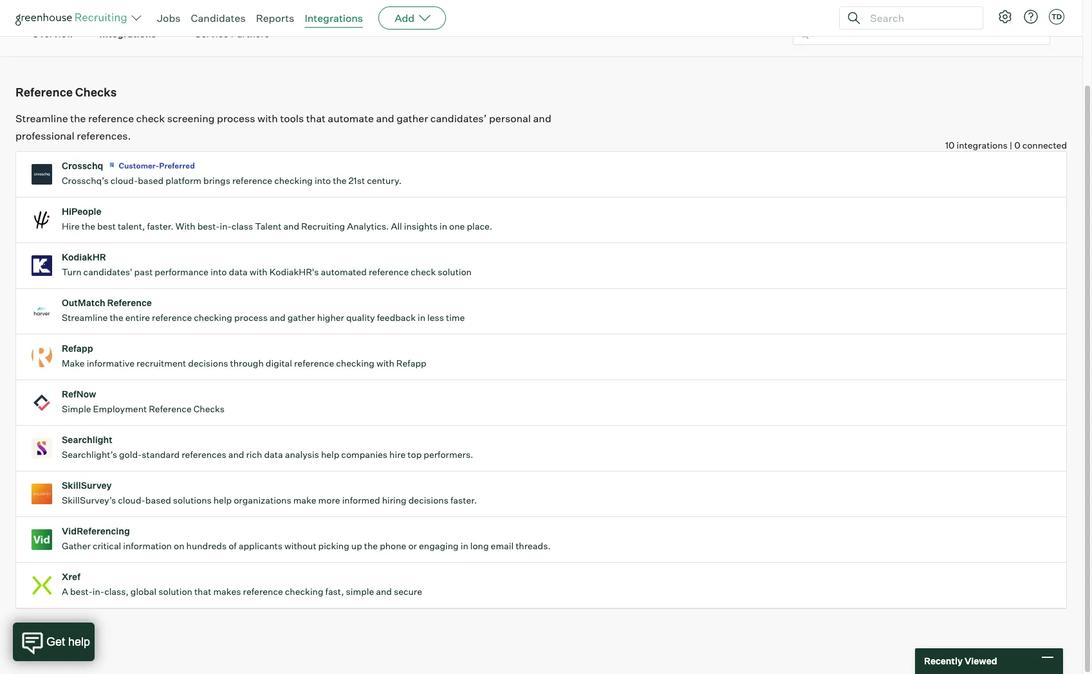 Task type: describe. For each thing, give the bounding box(es) containing it.
1 horizontal spatial into
[[315, 175, 331, 186]]

preferred
[[159, 161, 195, 171]]

simple
[[346, 586, 374, 597]]

makes
[[213, 586, 241, 597]]

recently viewed
[[924, 656, 997, 667]]

make
[[62, 358, 85, 369]]

streamline inside the streamline the reference check screening process with tools that automate and gather candidates' personal and professional references.
[[15, 112, 68, 125]]

10 integrations | 0 connected
[[945, 140, 1067, 151]]

time
[[446, 312, 465, 323]]

place.
[[467, 221, 492, 232]]

searchlight
[[62, 435, 112, 446]]

digital
[[266, 358, 292, 369]]

check inside kodiakhr turn candidates' past performance into data with kodiakhr's automated reference check solution
[[411, 267, 436, 278]]

streamline the reference check screening process with tools that automate and gather candidates' personal and professional references.
[[15, 112, 551, 142]]

faster. inside skillsurvey skillsurvey's cloud-based solutions help organizations make more informed hiring decisions faster.
[[451, 495, 477, 506]]

hipeople
[[62, 206, 101, 217]]

viewed
[[965, 656, 997, 667]]

jobs
[[157, 12, 181, 24]]

overview link
[[32, 28, 74, 41]]

1 vertical spatial integrations
[[100, 29, 156, 40]]

decisions inside refapp make informative recruitment decisions through digital reference checking with refapp
[[188, 358, 228, 369]]

or
[[408, 541, 417, 552]]

feedback
[[377, 312, 416, 323]]

0 vertical spatial based
[[138, 175, 164, 186]]

professional
[[15, 129, 75, 142]]

td button
[[1049, 9, 1065, 24]]

quality
[[346, 312, 375, 323]]

email
[[491, 541, 514, 552]]

recruitment
[[136, 358, 186, 369]]

check inside the streamline the reference check screening process with tools that automate and gather candidates' personal and professional references.
[[136, 112, 165, 125]]

top
[[408, 449, 422, 460]]

picking
[[318, 541, 349, 552]]

hipeople hire the best talent, faster. with best-in-class talent and recruiting analytics. all insights in one place.
[[62, 206, 492, 232]]

and right personal
[[533, 112, 551, 125]]

based inside skillsurvey skillsurvey's cloud-based solutions help organizations make more informed hiring decisions faster.
[[145, 495, 171, 506]]

recruiting
[[301, 221, 345, 232]]

|
[[1010, 140, 1012, 151]]

crosschq's
[[62, 175, 109, 186]]

candidates'
[[430, 112, 487, 125]]

applicants
[[239, 541, 283, 552]]

the inside vidreferencing gather critical information on hundreds of applicants without picking up the phone or engaging in long email threads.
[[364, 541, 378, 552]]

partners
[[231, 29, 270, 40]]

and right automate
[[376, 112, 394, 125]]

insights
[[404, 221, 438, 232]]

reference inside refnow simple employment reference checks
[[149, 404, 192, 415]]

hundreds
[[186, 541, 227, 552]]

jobs link
[[157, 12, 181, 24]]

talent
[[255, 221, 281, 232]]

on
[[174, 541, 184, 552]]

one
[[449, 221, 465, 232]]

that inside the streamline the reference check screening process with tools that automate and gather candidates' personal and professional references.
[[306, 112, 326, 125]]

candidates'
[[83, 267, 132, 278]]

0 vertical spatial reference
[[15, 85, 73, 99]]

with inside refapp make informative recruitment decisions through digital reference checking with refapp
[[376, 358, 394, 369]]

faster. inside hipeople hire the best talent, faster. with best-in-class talent and recruiting analytics. all insights in one place.
[[147, 221, 174, 232]]

fast,
[[325, 586, 344, 597]]

hire
[[389, 449, 406, 460]]

personal
[[489, 112, 531, 125]]

higher
[[317, 312, 344, 323]]

century.
[[367, 175, 402, 186]]

make
[[293, 495, 316, 506]]

crosschq
[[62, 160, 103, 171]]

standard
[[142, 449, 180, 460]]

reference inside the streamline the reference check screening process with tools that automate and gather candidates' personal and professional references.
[[88, 112, 134, 125]]

that inside xref a best-in-class, global solution that makes reference checking fast, simple and secure
[[194, 586, 211, 597]]

talent,
[[118, 221, 145, 232]]

reference checks
[[15, 85, 117, 99]]

reference inside xref a best-in-class, global solution that makes reference checking fast, simple and secure
[[243, 586, 283, 597]]

1 horizontal spatial refapp
[[396, 358, 426, 369]]

in- inside hipeople hire the best talent, faster. with best-in-class talent and recruiting analytics. all insights in one place.
[[220, 221, 232, 232]]

up
[[351, 541, 362, 552]]

automated
[[321, 267, 367, 278]]

integrations
[[957, 140, 1008, 151]]

and inside hipeople hire the best talent, faster. with best-in-class talent and recruiting analytics. all insights in one place.
[[283, 221, 299, 232]]

xref
[[62, 572, 80, 583]]

gather
[[62, 541, 91, 552]]

past
[[134, 267, 153, 278]]

hire
[[62, 221, 80, 232]]

employment
[[93, 404, 147, 415]]

more
[[318, 495, 340, 506]]

brings
[[203, 175, 230, 186]]

best- inside hipeople hire the best talent, faster. with best-in-class talent and recruiting analytics. all insights in one place.
[[197, 221, 220, 232]]

cloud- inside skillsurvey skillsurvey's cloud-based solutions help organizations make more informed hiring decisions faster.
[[118, 495, 145, 506]]

searchlight's
[[62, 449, 117, 460]]

the left 21st at top
[[333, 175, 347, 186]]

performers.
[[424, 449, 473, 460]]

organizations
[[234, 495, 291, 506]]

service partners
[[195, 29, 270, 40]]

the inside hipeople hire the best talent, faster. with best-in-class talent and recruiting analytics. all insights in one place.
[[82, 221, 95, 232]]

candidates
[[191, 12, 246, 24]]

and inside searchlight searchlight's gold-standard references and rich data analysis help companies hire top performers.
[[228, 449, 244, 460]]

entire
[[125, 312, 150, 323]]

customer-
[[119, 161, 159, 171]]

0 vertical spatial cloud-
[[111, 175, 138, 186]]

1 vertical spatial integrations link
[[100, 28, 156, 41]]

long
[[470, 541, 489, 552]]

xref a best-in-class, global solution that makes reference checking fast, simple and secure
[[62, 572, 422, 597]]

informed
[[342, 495, 380, 506]]

refnow simple employment reference checks
[[62, 389, 225, 415]]

threads.
[[516, 541, 551, 552]]

help inside skillsurvey skillsurvey's cloud-based solutions help organizations make more informed hiring decisions faster.
[[214, 495, 232, 506]]

and inside outmatch reference streamline the entire reference checking process and gather higher quality feedback in less time
[[270, 312, 286, 323]]

tools
[[280, 112, 304, 125]]



Task type: locate. For each thing, give the bounding box(es) containing it.
0 vertical spatial integrations link
[[305, 12, 363, 24]]

gather inside outmatch reference streamline the entire reference checking process and gather higher quality feedback in less time
[[287, 312, 315, 323]]

2 horizontal spatial in
[[461, 541, 468, 552]]

0 horizontal spatial gather
[[287, 312, 315, 323]]

checking inside refapp make informative recruitment decisions through digital reference checking with refapp
[[336, 358, 375, 369]]

into inside kodiakhr turn candidates' past performance into data with kodiakhr's automated reference check solution
[[211, 267, 227, 278]]

checking inside xref a best-in-class, global solution that makes reference checking fast, simple and secure
[[285, 586, 323, 597]]

solution right the global
[[159, 586, 192, 597]]

1 vertical spatial cloud-
[[118, 495, 145, 506]]

1 vertical spatial check
[[411, 267, 436, 278]]

1 vertical spatial streamline
[[62, 312, 108, 323]]

reference inside outmatch reference streamline the entire reference checking process and gather higher quality feedback in less time
[[107, 297, 152, 308]]

reference
[[88, 112, 134, 125], [232, 175, 272, 186], [369, 267, 409, 278], [152, 312, 192, 323], [294, 358, 334, 369], [243, 586, 283, 597]]

best- right with
[[197, 221, 220, 232]]

checks inside refnow simple employment reference checks
[[194, 404, 225, 415]]

2 vertical spatial in
[[461, 541, 468, 552]]

1 vertical spatial help
[[214, 495, 232, 506]]

searchlight searchlight's gold-standard references and rich data analysis help companies hire top performers.
[[62, 435, 473, 460]]

hiring
[[382, 495, 407, 506]]

data inside searchlight searchlight's gold-standard references and rich data analysis help companies hire top performers.
[[264, 449, 283, 460]]

check left screening
[[136, 112, 165, 125]]

in inside vidreferencing gather critical information on hundreds of applicants without picking up the phone or engaging in long email threads.
[[461, 541, 468, 552]]

0 horizontal spatial check
[[136, 112, 165, 125]]

references.
[[77, 129, 131, 142]]

cloud- down customer-
[[111, 175, 138, 186]]

checking up refapp make informative recruitment decisions through digital reference checking with refapp
[[194, 312, 232, 323]]

reference inside outmatch reference streamline the entire reference checking process and gather higher quality feedback in less time
[[152, 312, 192, 323]]

0 vertical spatial faster.
[[147, 221, 174, 232]]

streamline
[[15, 112, 68, 125], [62, 312, 108, 323]]

refapp up make
[[62, 343, 93, 354]]

decisions inside skillsurvey skillsurvey's cloud-based solutions help organizations make more informed hiring decisions faster.
[[409, 495, 449, 506]]

integrations link right reports
[[305, 12, 363, 24]]

10
[[945, 140, 955, 151]]

best- right a on the bottom
[[70, 586, 93, 597]]

1 vertical spatial that
[[194, 586, 211, 597]]

reference down recruitment
[[149, 404, 192, 415]]

0 horizontal spatial integrations
[[100, 29, 156, 40]]

based left solutions
[[145, 495, 171, 506]]

information
[[123, 541, 172, 552]]

checking inside outmatch reference streamline the entire reference checking process and gather higher quality feedback in less time
[[194, 312, 232, 323]]

decisions right the hiring
[[409, 495, 449, 506]]

in-
[[220, 221, 232, 232], [93, 586, 104, 597]]

0 vertical spatial refapp
[[62, 343, 93, 354]]

in inside outmatch reference streamline the entire reference checking process and gather higher quality feedback in less time
[[418, 312, 425, 323]]

skillsurvey
[[62, 480, 112, 491]]

with inside the streamline the reference check screening process with tools that automate and gather candidates' personal and professional references.
[[257, 112, 278, 125]]

into right the performance
[[211, 267, 227, 278]]

checking down quality at the left top of page
[[336, 358, 375, 369]]

td button
[[1047, 6, 1067, 27]]

global
[[131, 586, 157, 597]]

automate
[[328, 112, 374, 125]]

platform
[[166, 175, 201, 186]]

1 horizontal spatial in-
[[220, 221, 232, 232]]

0 vertical spatial in-
[[220, 221, 232, 232]]

crosschq's cloud-based platform brings reference checking into the 21st century.
[[62, 175, 402, 186]]

0 vertical spatial data
[[229, 267, 248, 278]]

kodiakhr's
[[270, 267, 319, 278]]

1 vertical spatial in
[[418, 312, 425, 323]]

with down feedback
[[376, 358, 394, 369]]

0 horizontal spatial refapp
[[62, 343, 93, 354]]

outmatch
[[62, 297, 105, 308]]

best-
[[197, 221, 220, 232], [70, 586, 93, 597]]

reports link
[[256, 12, 294, 24]]

the left entire
[[110, 312, 123, 323]]

1 horizontal spatial checks
[[194, 404, 225, 415]]

the down hipeople
[[82, 221, 95, 232]]

with left kodiakhr's
[[250, 267, 268, 278]]

and
[[376, 112, 394, 125], [533, 112, 551, 125], [283, 221, 299, 232], [270, 312, 286, 323], [228, 449, 244, 460], [376, 586, 392, 597]]

in- inside xref a best-in-class, global solution that makes reference checking fast, simple and secure
[[93, 586, 104, 597]]

0 vertical spatial with
[[257, 112, 278, 125]]

0 horizontal spatial solution
[[159, 586, 192, 597]]

process up refapp make informative recruitment decisions through digital reference checking with refapp
[[234, 312, 268, 323]]

process
[[217, 112, 255, 125], [234, 312, 268, 323]]

help inside searchlight searchlight's gold-standard references and rich data analysis help companies hire top performers.
[[321, 449, 339, 460]]

the inside the streamline the reference check screening process with tools that automate and gather candidates' personal and professional references.
[[70, 112, 86, 125]]

skillsurvey skillsurvey's cloud-based solutions help organizations make more informed hiring decisions faster.
[[62, 480, 477, 506]]

in- right with
[[220, 221, 232, 232]]

check down insights
[[411, 267, 436, 278]]

refapp down feedback
[[396, 358, 426, 369]]

0 vertical spatial in
[[440, 221, 447, 232]]

0 vertical spatial check
[[136, 112, 165, 125]]

refapp
[[62, 343, 93, 354], [396, 358, 426, 369]]

1 horizontal spatial decisions
[[409, 495, 449, 506]]

with inside kodiakhr turn candidates' past performance into data with kodiakhr's automated reference check solution
[[250, 267, 268, 278]]

0 vertical spatial that
[[306, 112, 326, 125]]

Search text field
[[867, 9, 971, 27]]

critical
[[93, 541, 121, 552]]

1 vertical spatial based
[[145, 495, 171, 506]]

all
[[391, 221, 402, 232]]

0 vertical spatial streamline
[[15, 112, 68, 125]]

process inside outmatch reference streamline the entire reference checking process and gather higher quality feedback in less time
[[234, 312, 268, 323]]

1 horizontal spatial integrations link
[[305, 12, 363, 24]]

and left the rich
[[228, 449, 244, 460]]

checking up hipeople hire the best talent, faster. with best-in-class talent and recruiting analytics. all insights in one place.
[[274, 175, 313, 186]]

1 horizontal spatial in
[[440, 221, 447, 232]]

the right up
[[364, 541, 378, 552]]

0 horizontal spatial that
[[194, 586, 211, 597]]

1 horizontal spatial integrations
[[305, 12, 363, 24]]

the down reference checks
[[70, 112, 86, 125]]

and right simple
[[376, 586, 392, 597]]

reference up professional
[[15, 85, 73, 99]]

that
[[306, 112, 326, 125], [194, 586, 211, 597]]

vidreferencing
[[62, 526, 130, 537]]

reference up references.
[[88, 112, 134, 125]]

in left long
[[461, 541, 468, 552]]

streamline down the outmatch
[[62, 312, 108, 323]]

reference right brings
[[232, 175, 272, 186]]

configure image
[[998, 9, 1013, 24]]

kodiakhr
[[62, 252, 106, 263]]

and right talent
[[283, 221, 299, 232]]

0 horizontal spatial in
[[418, 312, 425, 323]]

1 vertical spatial refapp
[[396, 358, 426, 369]]

help
[[321, 449, 339, 460], [214, 495, 232, 506]]

integrations right reports
[[305, 12, 363, 24]]

0 vertical spatial process
[[217, 112, 255, 125]]

0 horizontal spatial help
[[214, 495, 232, 506]]

0 horizontal spatial integrations link
[[100, 28, 156, 41]]

skillsurvey's
[[62, 495, 116, 506]]

0 horizontal spatial decisions
[[188, 358, 228, 369]]

service
[[195, 29, 229, 40]]

performance
[[155, 267, 209, 278]]

1 horizontal spatial faster.
[[451, 495, 477, 506]]

in inside hipeople hire the best talent, faster. with best-in-class talent and recruiting analytics. all insights in one place.
[[440, 221, 447, 232]]

integrations link
[[305, 12, 363, 24], [100, 28, 156, 41]]

faster. down performers.
[[451, 495, 477, 506]]

reference right automated
[[369, 267, 409, 278]]

0 vertical spatial best-
[[197, 221, 220, 232]]

2 vertical spatial reference
[[149, 404, 192, 415]]

checks up the 'references'
[[194, 404, 225, 415]]

service partners link
[[195, 28, 270, 41]]

phone
[[380, 541, 406, 552]]

reference right entire
[[152, 312, 192, 323]]

1 vertical spatial decisions
[[409, 495, 449, 506]]

add button
[[379, 6, 446, 30]]

0 horizontal spatial checks
[[75, 85, 117, 99]]

1 vertical spatial into
[[211, 267, 227, 278]]

td
[[1052, 12, 1062, 21]]

1 horizontal spatial gather
[[397, 112, 428, 125]]

in left less
[[418, 312, 425, 323]]

gather left "higher" on the left top
[[287, 312, 315, 323]]

with left tools
[[257, 112, 278, 125]]

1 vertical spatial checks
[[194, 404, 225, 415]]

the inside outmatch reference streamline the entire reference checking process and gather higher quality feedback in less time
[[110, 312, 123, 323]]

1 vertical spatial reference
[[107, 297, 152, 308]]

0 horizontal spatial in-
[[93, 586, 104, 597]]

customer-preferred
[[119, 161, 195, 171]]

gather inside the streamline the reference check screening process with tools that automate and gather candidates' personal and professional references.
[[397, 112, 428, 125]]

1 vertical spatial in-
[[93, 586, 104, 597]]

0 horizontal spatial into
[[211, 267, 227, 278]]

engaging
[[419, 541, 459, 552]]

best- inside xref a best-in-class, global solution that makes reference checking fast, simple and secure
[[70, 586, 93, 597]]

1 horizontal spatial check
[[411, 267, 436, 278]]

21st
[[349, 175, 365, 186]]

1 vertical spatial faster.
[[451, 495, 477, 506]]

screening
[[167, 112, 215, 125]]

0 vertical spatial decisions
[[188, 358, 228, 369]]

1 horizontal spatial data
[[264, 449, 283, 460]]

0 vertical spatial checks
[[75, 85, 117, 99]]

refnow
[[62, 389, 96, 400]]

1 horizontal spatial help
[[321, 449, 339, 460]]

and up digital
[[270, 312, 286, 323]]

decisions left through
[[188, 358, 228, 369]]

informative
[[87, 358, 134, 369]]

0 vertical spatial into
[[315, 175, 331, 186]]

0 vertical spatial help
[[321, 449, 339, 460]]

1 vertical spatial with
[[250, 267, 268, 278]]

outmatch reference streamline the entire reference checking process and gather higher quality feedback in less time
[[62, 297, 465, 323]]

cloud- right the skillsurvey's
[[118, 495, 145, 506]]

1 horizontal spatial best-
[[197, 221, 220, 232]]

0 vertical spatial gather
[[397, 112, 428, 125]]

into
[[315, 175, 331, 186], [211, 267, 227, 278]]

that left makes
[[194, 586, 211, 597]]

solution inside kodiakhr turn candidates' past performance into data with kodiakhr's automated reference check solution
[[438, 267, 472, 278]]

help right analysis
[[321, 449, 339, 460]]

based down customer-preferred
[[138, 175, 164, 186]]

reference up entire
[[107, 297, 152, 308]]

1 vertical spatial process
[[234, 312, 268, 323]]

data right the rich
[[264, 449, 283, 460]]

solution up time
[[438, 267, 472, 278]]

simple
[[62, 404, 91, 415]]

gather
[[397, 112, 428, 125], [287, 312, 315, 323]]

class
[[232, 221, 253, 232]]

refapp make informative recruitment decisions through digital reference checking with refapp
[[62, 343, 426, 369]]

solutions
[[173, 495, 212, 506]]

help right solutions
[[214, 495, 232, 506]]

in- right a on the bottom
[[93, 586, 104, 597]]

streamline inside outmatch reference streamline the entire reference checking process and gather higher quality feedback in less time
[[62, 312, 108, 323]]

reference right makes
[[243, 586, 283, 597]]

checks up references.
[[75, 85, 117, 99]]

in left one at left top
[[440, 221, 447, 232]]

decisions
[[188, 358, 228, 369], [409, 495, 449, 506]]

into left 21st at top
[[315, 175, 331, 186]]

analytics.
[[347, 221, 389, 232]]

connected
[[1022, 140, 1067, 151]]

streamline up professional
[[15, 112, 68, 125]]

based
[[138, 175, 164, 186], [145, 495, 171, 506]]

checking left 'fast,'
[[285, 586, 323, 597]]

1 vertical spatial best-
[[70, 586, 93, 597]]

data up outmatch reference streamline the entire reference checking process and gather higher quality feedback in less time
[[229, 267, 248, 278]]

faster. left with
[[147, 221, 174, 232]]

0 horizontal spatial faster.
[[147, 221, 174, 232]]

process inside the streamline the reference check screening process with tools that automate and gather candidates' personal and professional references.
[[217, 112, 255, 125]]

reference inside kodiakhr turn candidates' past performance into data with kodiakhr's automated reference check solution
[[369, 267, 409, 278]]

of
[[229, 541, 237, 552]]

solution inside xref a best-in-class, global solution that makes reference checking fast, simple and secure
[[159, 586, 192, 597]]

2 vertical spatial with
[[376, 358, 394, 369]]

that right tools
[[306, 112, 326, 125]]

class,
[[104, 586, 129, 597]]

integrations down greenhouse recruiting image
[[100, 29, 156, 40]]

the
[[70, 112, 86, 125], [333, 175, 347, 186], [82, 221, 95, 232], [110, 312, 123, 323], [364, 541, 378, 552]]

integrations link down greenhouse recruiting image
[[100, 28, 156, 41]]

reference right digital
[[294, 358, 334, 369]]

gold-
[[119, 449, 142, 460]]

1 vertical spatial solution
[[159, 586, 192, 597]]

process right screening
[[217, 112, 255, 125]]

gather left candidates'
[[397, 112, 428, 125]]

a
[[62, 586, 68, 597]]

0 horizontal spatial data
[[229, 267, 248, 278]]

0 vertical spatial solution
[[438, 267, 472, 278]]

greenhouse recruiting image
[[15, 10, 131, 26]]

data inside kodiakhr turn candidates' past performance into data with kodiakhr's automated reference check solution
[[229, 267, 248, 278]]

0 horizontal spatial best-
[[70, 586, 93, 597]]

1 horizontal spatial solution
[[438, 267, 472, 278]]

1 horizontal spatial that
[[306, 112, 326, 125]]

1 vertical spatial data
[[264, 449, 283, 460]]

reports
[[256, 12, 294, 24]]

None text field
[[793, 24, 1050, 45]]

reference inside refapp make informative recruitment decisions through digital reference checking with refapp
[[294, 358, 334, 369]]

0 vertical spatial integrations
[[305, 12, 363, 24]]

rich
[[246, 449, 262, 460]]

1 vertical spatial gather
[[287, 312, 315, 323]]

and inside xref a best-in-class, global solution that makes reference checking fast, simple and secure
[[376, 586, 392, 597]]



Task type: vqa. For each thing, say whether or not it's contained in the screenshot.
wilson
no



